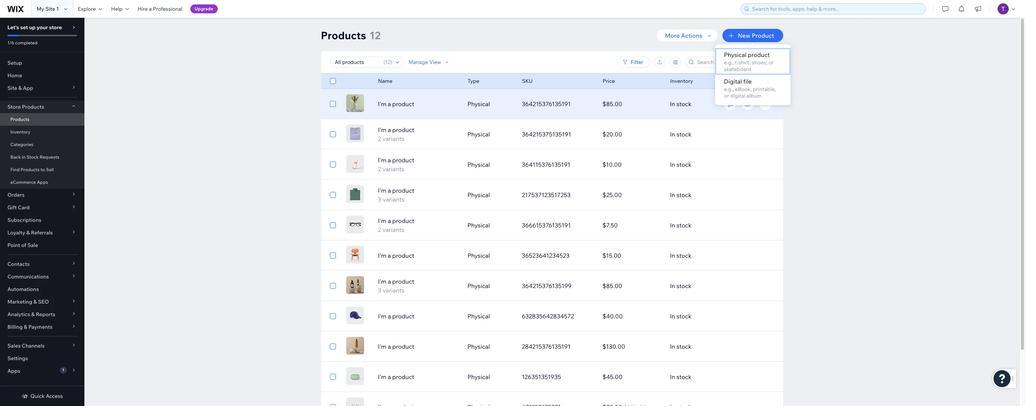 Task type: locate. For each thing, give the bounding box(es) containing it.
& left app
[[18, 85, 22, 92]]

8 in from the top
[[670, 313, 675, 320]]

1 vertical spatial 2
[[378, 166, 381, 173]]

5 i'm from the top
[[378, 217, 387, 225]]

1 vertical spatial 12
[[385, 59, 390, 66]]

stock for 364215375135191
[[677, 131, 692, 138]]

in for 364215375135191
[[670, 131, 675, 138]]

2 i'm a product 3 variants from the top
[[378, 278, 414, 295]]

physical link for 632835642834572
[[463, 308, 518, 326]]

3 i'm a product 2 variants from the top
[[378, 217, 414, 234]]

2 $85.00 from the top
[[603, 283, 623, 290]]

1 horizontal spatial 1
[[62, 368, 64, 373]]

3 2 from the top
[[378, 226, 381, 234]]

8 in stock link from the top
[[666, 308, 747, 326]]

10 stock from the top
[[677, 374, 692, 381]]

4 in stock link from the top
[[666, 186, 747, 204]]

$45.00
[[603, 374, 623, 381]]

3 i'm a product link from the top
[[374, 312, 463, 321]]

sales
[[7, 343, 21, 350]]

$130.00
[[603, 343, 625, 351]]

2
[[378, 135, 381, 143], [378, 166, 381, 173], [378, 226, 381, 234]]

12
[[370, 29, 381, 42], [385, 59, 390, 66]]

3 in stock from the top
[[670, 161, 692, 169]]

menu
[[715, 48, 791, 102]]

ecommerce apps
[[10, 180, 48, 185]]

1 $85.00 link from the top
[[598, 95, 666, 113]]

None checkbox
[[330, 100, 336, 109], [330, 160, 336, 169], [330, 191, 336, 200], [330, 221, 336, 230], [330, 343, 336, 352], [330, 373, 336, 382], [330, 403, 336, 407], [330, 100, 336, 109], [330, 160, 336, 169], [330, 191, 336, 200], [330, 221, 336, 230], [330, 343, 336, 352], [330, 373, 336, 382], [330, 403, 336, 407]]

Unsaved view field
[[333, 57, 381, 67]]

$85.00 up $40.00
[[603, 283, 623, 290]]

36523641234523 link
[[518, 247, 598, 265]]

a
[[149, 6, 152, 12], [388, 100, 391, 108], [388, 126, 391, 134], [388, 157, 391, 164], [388, 187, 391, 195], [388, 217, 391, 225], [388, 252, 391, 260], [388, 278, 391, 286], [388, 313, 391, 320], [388, 343, 391, 351], [388, 374, 391, 381]]

physical link for 364215375135191
[[463, 126, 518, 143]]

products up products link on the top
[[22, 104, 44, 110]]

5 stock from the top
[[677, 222, 692, 229]]

in for 364215376135191
[[670, 100, 675, 108]]

& right "loyalty"
[[26, 230, 30, 236]]

6 in from the top
[[670, 252, 675, 260]]

ebook,
[[735, 86, 752, 93]]

2 i'm a product from the top
[[378, 252, 414, 260]]

in stock for 364215376135191
[[670, 100, 692, 108]]

more actions
[[665, 32, 703, 39]]

or
[[769, 59, 774, 66], [724, 93, 729, 99]]

4 i'm a product link from the top
[[374, 343, 463, 352]]

1 stock from the top
[[677, 100, 692, 108]]

9 i'm from the top
[[378, 343, 387, 351]]

apps down settings
[[7, 368, 20, 375]]

site down home
[[7, 85, 17, 92]]

in stock for 217537123517253
[[670, 192, 692, 199]]

8 physical link from the top
[[463, 308, 518, 326]]

0 horizontal spatial or
[[724, 93, 729, 99]]

1 horizontal spatial 12
[[385, 59, 390, 66]]

products up ecommerce apps
[[21, 167, 40, 173]]

9 in from the top
[[670, 343, 675, 351]]

1 vertical spatial 1
[[62, 368, 64, 373]]

1/6 completed
[[7, 40, 37, 46]]

3 in from the top
[[670, 161, 675, 169]]

1 vertical spatial $85.00
[[603, 283, 623, 290]]

9 stock from the top
[[677, 343, 692, 351]]

physical inside "physical product e.g., t-shirt, shoes, or skateboard"
[[724, 51, 747, 59]]

stock for 366615376135191
[[677, 222, 692, 229]]

364115376135191 link
[[518, 156, 598, 174]]

0 vertical spatial $85.00 link
[[598, 95, 666, 113]]

2 in stock from the top
[[670, 131, 692, 138]]

stock for 364215376135191
[[677, 100, 692, 108]]

in stock
[[670, 100, 692, 108], [670, 131, 692, 138], [670, 161, 692, 169], [670, 192, 692, 199], [670, 222, 692, 229], [670, 252, 692, 260], [670, 283, 692, 290], [670, 313, 692, 320], [670, 343, 692, 351], [670, 374, 692, 381]]

4 in from the top
[[670, 192, 675, 199]]

in stock for 364215375135191
[[670, 131, 692, 138]]

card
[[18, 205, 30, 211]]

$85.00 down price at the right
[[603, 100, 623, 108]]

&
[[18, 85, 22, 92], [26, 230, 30, 236], [33, 299, 37, 306], [31, 312, 35, 318], [24, 324, 27, 331]]

$20.00 link
[[598, 126, 666, 143]]

10 in from the top
[[670, 374, 675, 381]]

physical
[[724, 51, 747, 59], [468, 100, 490, 108], [468, 131, 490, 138], [468, 161, 490, 169], [468, 192, 490, 199], [468, 222, 490, 229], [468, 252, 490, 260], [468, 283, 490, 290], [468, 313, 490, 320], [468, 343, 490, 351], [468, 374, 490, 381]]

in stock link for 364115376135191
[[666, 156, 747, 174]]

to
[[41, 167, 45, 173]]

new product
[[738, 32, 775, 39]]

products up unsaved view field
[[321, 29, 366, 42]]

0 vertical spatial 3
[[378, 196, 382, 203]]

4 i'm from the top
[[378, 187, 387, 195]]

0 vertical spatial or
[[769, 59, 774, 66]]

364215376135199 link
[[518, 277, 598, 295]]

i'm a product 2 variants for 364215375135191
[[378, 126, 414, 143]]

manage
[[408, 59, 428, 66]]

10 in stock link from the top
[[666, 369, 747, 386]]

4 stock from the top
[[677, 192, 692, 199]]

physical for 36523641234523
[[468, 252, 490, 260]]

stock
[[677, 100, 692, 108], [677, 131, 692, 138], [677, 161, 692, 169], [677, 192, 692, 199], [677, 222, 692, 229], [677, 252, 692, 260], [677, 283, 692, 290], [677, 313, 692, 320], [677, 343, 692, 351], [677, 374, 692, 381]]

e.g., left 't-'
[[724, 59, 734, 66]]

36523641234523
[[522, 252, 570, 260]]

1 vertical spatial i'm a product 2 variants
[[378, 157, 414, 173]]

2 for 364115376135191
[[378, 166, 381, 173]]

digital
[[724, 78, 742, 85]]

1 horizontal spatial site
[[45, 6, 55, 12]]

0 vertical spatial inventory
[[670, 78, 693, 84]]

5 in from the top
[[670, 222, 675, 229]]

1 i'm a product 2 variants from the top
[[378, 126, 414, 143]]

2 in stock link from the top
[[666, 126, 747, 143]]

album
[[747, 93, 762, 99]]

$20.00
[[603, 131, 622, 138]]

$15.00
[[603, 252, 622, 260]]

$85.00 link up the $20.00 link
[[598, 95, 666, 113]]

0 vertical spatial 2
[[378, 135, 381, 143]]

in stock for 366615376135191
[[670, 222, 692, 229]]

0 horizontal spatial 12
[[370, 29, 381, 42]]

7 in stock link from the top
[[666, 277, 747, 295]]

12 up name
[[385, 59, 390, 66]]

1 vertical spatial 3
[[378, 287, 382, 295]]

hire
[[138, 6, 148, 12]]

1 vertical spatial apps
[[7, 368, 20, 375]]

1 vertical spatial site
[[7, 85, 17, 92]]

analytics
[[7, 312, 30, 318]]

quick access
[[31, 393, 63, 400]]

i'm a product link for 36523641234523
[[374, 252, 463, 260]]

6 in stock link from the top
[[666, 247, 747, 265]]

subscriptions
[[7, 217, 41, 224]]

2 i'm a product 2 variants from the top
[[378, 157, 414, 173]]

in stock link for 284215376135191
[[666, 338, 747, 356]]

site right my
[[45, 6, 55, 12]]

5 in stock from the top
[[670, 222, 692, 229]]

1 vertical spatial or
[[724, 93, 729, 99]]

contacts button
[[0, 258, 84, 271]]

10 in stock from the top
[[670, 374, 692, 381]]

126351351935 link
[[518, 369, 598, 386]]

0 vertical spatial e.g.,
[[724, 59, 734, 66]]

2 $85.00 link from the top
[[598, 277, 666, 295]]

1 $85.00 from the top
[[603, 100, 623, 108]]

variants for 366615376135191
[[383, 226, 405, 234]]

1 i'm a product link from the top
[[374, 100, 463, 109]]

2 2 from the top
[[378, 166, 381, 173]]

5 i'm a product link from the top
[[374, 373, 463, 382]]

9 in stock from the top
[[670, 343, 692, 351]]

inventory inside 'link'
[[10, 129, 30, 135]]

1 2 from the top
[[378, 135, 381, 143]]

seo
[[38, 299, 49, 306]]

1
[[56, 6, 59, 12], [62, 368, 64, 373]]

2 stock from the top
[[677, 131, 692, 138]]

& left the seo
[[33, 299, 37, 306]]

0 vertical spatial 12
[[370, 29, 381, 42]]

in stock for 284215376135191
[[670, 343, 692, 351]]

quick access button
[[22, 393, 63, 400]]

back in stock requests
[[10, 154, 59, 160]]

9 physical link from the top
[[463, 338, 518, 356]]

1 i'm a product 3 variants from the top
[[378, 187, 414, 203]]

0 vertical spatial i'm a product 3 variants
[[378, 187, 414, 203]]

8 in stock from the top
[[670, 313, 692, 320]]

1 in stock from the top
[[670, 100, 692, 108]]

366615376135191 link
[[518, 217, 598, 235]]

set
[[20, 24, 28, 31]]

stock
[[27, 154, 39, 160]]

1 in stock link from the top
[[666, 95, 747, 113]]

0 vertical spatial apps
[[37, 180, 48, 185]]

sales channels button
[[0, 340, 84, 353]]

inventory
[[670, 78, 693, 84], [10, 129, 30, 135]]

i'm a product link for 364215376135191
[[374, 100, 463, 109]]

analytics & reports button
[[0, 309, 84, 321]]

$85.00
[[603, 100, 623, 108], [603, 283, 623, 290]]

completed
[[15, 40, 37, 46]]

product
[[748, 51, 770, 59], [392, 100, 414, 108], [392, 126, 414, 134], [392, 157, 414, 164], [392, 187, 414, 195], [392, 217, 414, 225], [392, 252, 414, 260], [392, 278, 414, 286], [392, 313, 414, 320], [392, 343, 414, 351], [392, 374, 414, 381]]

1 right my
[[56, 6, 59, 12]]

)
[[390, 59, 392, 66]]

physical link for 217537123517253
[[463, 186, 518, 204]]

6 in stock from the top
[[670, 252, 692, 260]]

stock for 284215376135191
[[677, 343, 692, 351]]

4 in stock from the top
[[670, 192, 692, 199]]

1 down 'settings' link
[[62, 368, 64, 373]]

1 vertical spatial i'm a product 3 variants
[[378, 278, 414, 295]]

2 i'm from the top
[[378, 126, 387, 134]]

1 i'm a product from the top
[[378, 100, 414, 108]]

in for 364115376135191
[[670, 161, 675, 169]]

e.g., inside digital file e.g., ebook, printable, or digital album
[[724, 86, 734, 93]]

3 physical link from the top
[[463, 156, 518, 174]]

shirt,
[[739, 59, 751, 66]]

or right "shoes,"
[[769, 59, 774, 66]]

$85.00 link for 364215376135191
[[598, 95, 666, 113]]

2 physical link from the top
[[463, 126, 518, 143]]

12 up unsaved view field
[[370, 29, 381, 42]]

2 3 from the top
[[378, 287, 382, 295]]

0 horizontal spatial site
[[7, 85, 17, 92]]

automations link
[[0, 283, 84, 296]]

settings
[[7, 356, 28, 362]]

product inside "physical product e.g., t-shirt, shoes, or skateboard"
[[748, 51, 770, 59]]

your
[[37, 24, 48, 31]]

& left reports
[[31, 312, 35, 318]]

$85.00 link up $40.00 link
[[598, 277, 666, 295]]

setup link
[[0, 57, 84, 69]]

1 inside sidebar element
[[62, 368, 64, 373]]

e.g., down digital at right top
[[724, 86, 734, 93]]

in stock link for 366615376135191
[[666, 217, 747, 235]]

1 horizontal spatial apps
[[37, 180, 48, 185]]

3 i'm a product from the top
[[378, 313, 414, 320]]

7 in stock from the top
[[670, 283, 692, 290]]

i'm a product 2 variants for 364115376135191
[[378, 157, 414, 173]]

e.g., inside "physical product e.g., t-shirt, shoes, or skateboard"
[[724, 59, 734, 66]]

stock for 217537123517253
[[677, 192, 692, 199]]

1 e.g., from the top
[[724, 59, 734, 66]]

0 horizontal spatial inventory
[[10, 129, 30, 135]]

364215376135199
[[522, 283, 572, 290]]

0 vertical spatial 1
[[56, 6, 59, 12]]

8 stock from the top
[[677, 313, 692, 320]]

in stock link for 364215376135191
[[666, 95, 747, 113]]

7 in from the top
[[670, 283, 675, 290]]

1 vertical spatial inventory
[[10, 129, 30, 135]]

in stock link
[[666, 95, 747, 113], [666, 126, 747, 143], [666, 156, 747, 174], [666, 186, 747, 204], [666, 217, 747, 235], [666, 247, 747, 265], [666, 277, 747, 295], [666, 308, 747, 326], [666, 338, 747, 356], [666, 369, 747, 386]]

5 in stock link from the top
[[666, 217, 747, 235]]

store
[[49, 24, 62, 31]]

$45.00 link
[[598, 369, 666, 386]]

variants for 364215375135191
[[383, 135, 405, 143]]

2 i'm a product link from the top
[[374, 252, 463, 260]]

7 stock from the top
[[677, 283, 692, 290]]

2 e.g., from the top
[[724, 86, 734, 93]]

1 vertical spatial e.g.,
[[724, 86, 734, 93]]

3 stock from the top
[[677, 161, 692, 169]]

4 i'm a product from the top
[[378, 343, 414, 351]]

or left digital
[[724, 93, 729, 99]]

point of sale link
[[0, 239, 84, 252]]

payments
[[28, 324, 53, 331]]

0 vertical spatial i'm a product 2 variants
[[378, 126, 414, 143]]

& right billing
[[24, 324, 27, 331]]

5 physical link from the top
[[463, 217, 518, 235]]

price
[[603, 78, 615, 84]]

None checkbox
[[330, 77, 336, 86], [330, 130, 336, 139], [330, 252, 336, 260], [330, 282, 336, 291], [330, 312, 336, 321], [330, 77, 336, 86], [330, 130, 336, 139], [330, 252, 336, 260], [330, 282, 336, 291], [330, 312, 336, 321]]

2 in from the top
[[670, 131, 675, 138]]

1 vertical spatial $85.00 link
[[598, 277, 666, 295]]

( 12 )
[[383, 59, 392, 66]]

stock for 364115376135191
[[677, 161, 692, 169]]

hire a professional
[[138, 6, 182, 12]]

5 i'm a product from the top
[[378, 374, 414, 381]]

0 vertical spatial $85.00
[[603, 100, 623, 108]]

6 stock from the top
[[677, 252, 692, 260]]

$85.00 for 364215376135199
[[603, 283, 623, 290]]

e.g., for physical product
[[724, 59, 734, 66]]

i'm a product link
[[374, 100, 463, 109], [374, 252, 463, 260], [374, 312, 463, 321], [374, 343, 463, 352], [374, 373, 463, 382]]

284215376135191
[[522, 343, 571, 351]]

10 physical link from the top
[[463, 369, 518, 386]]

$40.00
[[603, 313, 623, 320]]

4 physical link from the top
[[463, 186, 518, 204]]

point of sale
[[7, 242, 38, 249]]

2 vertical spatial 2
[[378, 226, 381, 234]]

364115376135191
[[522, 161, 571, 169]]

9 in stock link from the top
[[666, 338, 747, 356]]

2 vertical spatial i'm a product 2 variants
[[378, 217, 414, 234]]

apps
[[37, 180, 48, 185], [7, 368, 20, 375]]

1 3 from the top
[[378, 196, 382, 203]]

upgrade
[[195, 6, 213, 11]]

7 physical link from the top
[[463, 277, 518, 295]]

apps down find products to sell link
[[37, 180, 48, 185]]

3 in stock link from the top
[[666, 156, 747, 174]]

6 physical link from the top
[[463, 247, 518, 265]]

1 horizontal spatial or
[[769, 59, 774, 66]]

1 physical link from the top
[[463, 95, 518, 113]]

1 in from the top
[[670, 100, 675, 108]]

7 i'm from the top
[[378, 278, 387, 286]]



Task type: vqa. For each thing, say whether or not it's contained in the screenshot.
the "Loyalty & Referrals" popup button
yes



Task type: describe. For each thing, give the bounding box(es) containing it.
variants for 364215376135199
[[383, 287, 405, 295]]

marketing & seo button
[[0, 296, 84, 309]]

t-
[[735, 59, 739, 66]]

professional
[[153, 6, 182, 12]]

0 horizontal spatial 1
[[56, 6, 59, 12]]

284215376135191 link
[[518, 338, 598, 356]]

in stock for 364215376135199
[[670, 283, 692, 290]]

help
[[111, 6, 123, 12]]

subscriptions link
[[0, 214, 84, 227]]

(
[[383, 59, 385, 66]]

setup
[[7, 60, 22, 66]]

requests
[[40, 154, 59, 160]]

physical for 364215375135191
[[468, 131, 490, 138]]

10 i'm from the top
[[378, 374, 387, 381]]

1/6
[[7, 40, 14, 46]]

sidebar element
[[0, 18, 84, 407]]

physical for 364115376135191
[[468, 161, 490, 169]]

0 vertical spatial site
[[45, 6, 55, 12]]

i'm a product 3 variants for 217537123517253
[[378, 187, 414, 203]]

i'm a product link for 284215376135191
[[374, 343, 463, 352]]

more
[[665, 32, 680, 39]]

view
[[429, 59, 441, 66]]

364215376135191 link
[[518, 95, 598, 113]]

point
[[7, 242, 20, 249]]

$25.00 link
[[598, 186, 666, 204]]

or inside digital file e.g., ebook, printable, or digital album
[[724, 93, 729, 99]]

$7.50 link
[[598, 217, 666, 235]]

site & app
[[7, 85, 33, 92]]

filter button
[[617, 57, 650, 68]]

categories
[[10, 142, 33, 147]]

physical for 366615376135191
[[468, 222, 490, 229]]

& for billing
[[24, 324, 27, 331]]

i'm a product 3 variants for 364215376135199
[[378, 278, 414, 295]]

stock for 126351351935
[[677, 374, 692, 381]]

physical link for 364215376135191
[[463, 95, 518, 113]]

& for loyalty
[[26, 230, 30, 236]]

categories link
[[0, 139, 84, 151]]

i'm a product 2 variants for 366615376135191
[[378, 217, 414, 234]]

settings link
[[0, 353, 84, 365]]

actions
[[681, 32, 703, 39]]

in for 632835642834572
[[670, 313, 675, 320]]

i'm a product link for 632835642834572
[[374, 312, 463, 321]]

ecommerce apps link
[[0, 176, 84, 189]]

stock for 632835642834572
[[677, 313, 692, 320]]

126351351935
[[522, 374, 561, 381]]

or inside "physical product e.g., t-shirt, shoes, or skateboard"
[[769, 59, 774, 66]]

6 i'm from the top
[[378, 252, 387, 260]]

physical product e.g., t-shirt, shoes, or skateboard
[[724, 51, 774, 73]]

referrals
[[31, 230, 53, 236]]

loyalty & referrals button
[[0, 227, 84, 239]]

$15.00 link
[[598, 247, 666, 265]]

home
[[7, 72, 22, 79]]

in stock link for 632835642834572
[[666, 308, 747, 326]]

in stock for 364115376135191
[[670, 161, 692, 169]]

$85.00 link for 364215376135199
[[598, 277, 666, 295]]

hire a professional link
[[133, 0, 187, 18]]

manage view button
[[408, 59, 450, 66]]

Search for tools, apps, help & more... field
[[750, 4, 924, 14]]

physical link for 366615376135191
[[463, 217, 518, 235]]

back in stock requests link
[[0, 151, 84, 164]]

filter
[[631, 59, 643, 66]]

products link
[[0, 113, 84, 126]]

0 horizontal spatial apps
[[7, 368, 20, 375]]

in for 36523641234523
[[670, 252, 675, 260]]

printable,
[[753, 86, 776, 93]]

orders
[[7, 192, 25, 199]]

1 i'm from the top
[[378, 100, 387, 108]]

physical for 284215376135191
[[468, 343, 490, 351]]

$7.50
[[603, 222, 618, 229]]

find
[[10, 167, 20, 173]]

home link
[[0, 69, 84, 82]]

let's
[[7, 24, 19, 31]]

physical link for 36523641234523
[[463, 247, 518, 265]]

12 for products 12
[[370, 29, 381, 42]]

variants for 217537123517253
[[383, 196, 405, 203]]

physical link for 284215376135191
[[463, 338, 518, 356]]

analytics & reports
[[7, 312, 55, 318]]

reports
[[36, 312, 55, 318]]

product
[[752, 32, 775, 39]]

physical for 364215376135191
[[468, 100, 490, 108]]

menu containing physical product
[[715, 48, 791, 102]]

1 horizontal spatial inventory
[[670, 78, 693, 84]]

632835642834572 link
[[518, 308, 598, 326]]

products inside popup button
[[22, 104, 44, 110]]

i'm a product for 36523641234523
[[378, 252, 414, 260]]

quick
[[31, 393, 45, 400]]

12 for ( 12 )
[[385, 59, 390, 66]]

& for site
[[18, 85, 22, 92]]

ecommerce
[[10, 180, 36, 185]]

364215376135191
[[522, 100, 571, 108]]

in for 217537123517253
[[670, 192, 675, 199]]

physical for 126351351935
[[468, 374, 490, 381]]

new
[[738, 32, 751, 39]]

$40.00 link
[[598, 308, 666, 326]]

i'm a product for 126351351935
[[378, 374, 414, 381]]

more actions button
[[657, 29, 718, 42]]

of
[[21, 242, 26, 249]]

in for 126351351935
[[670, 374, 675, 381]]

physical link for 126351351935
[[463, 369, 518, 386]]

type
[[468, 78, 479, 84]]

find products to sell
[[10, 167, 54, 173]]

loyalty & referrals
[[7, 230, 53, 236]]

2 for 364215375135191
[[378, 135, 381, 143]]

products down store
[[10, 117, 29, 122]]

Search... field
[[695, 57, 772, 67]]

products 12
[[321, 29, 381, 42]]

site inside dropdown button
[[7, 85, 17, 92]]

in stock link for 126351351935
[[666, 369, 747, 386]]

in stock for 36523641234523
[[670, 252, 692, 260]]

3 i'm from the top
[[378, 157, 387, 164]]

in for 284215376135191
[[670, 343, 675, 351]]

& for marketing
[[33, 299, 37, 306]]

in stock link for 364215375135191
[[666, 126, 747, 143]]

help button
[[107, 0, 133, 18]]

sell
[[46, 167, 54, 173]]

in stock link for 364215376135199
[[666, 277, 747, 295]]

i'm a product for 632835642834572
[[378, 313, 414, 320]]

physical link for 364215376135199
[[463, 277, 518, 295]]

digital file e.g., ebook, printable, or digital album
[[724, 78, 776, 99]]

217537123517253 link
[[518, 186, 598, 204]]

physical for 364215376135199
[[468, 283, 490, 290]]

& for analytics
[[31, 312, 35, 318]]

in stock for 126351351935
[[670, 374, 692, 381]]

my site 1
[[37, 6, 59, 12]]

communications button
[[0, 271, 84, 283]]

3 for 217537123517253
[[378, 196, 382, 203]]

in stock for 632835642834572
[[670, 313, 692, 320]]

in for 364215376135199
[[670, 283, 675, 290]]

upgrade button
[[190, 4, 218, 13]]

skateboard
[[724, 66, 752, 73]]

physical for 632835642834572
[[468, 313, 490, 320]]

store
[[7, 104, 21, 110]]

billing
[[7, 324, 23, 331]]

i'm a product for 284215376135191
[[378, 343, 414, 351]]

e.g., for digital file
[[724, 86, 734, 93]]

sales channels
[[7, 343, 45, 350]]

manage view
[[408, 59, 441, 66]]

stock for 36523641234523
[[677, 252, 692, 260]]

gift card
[[7, 205, 30, 211]]

store products
[[7, 104, 44, 110]]

billing & payments button
[[0, 321, 84, 334]]

$85.00 for 364215376135191
[[603, 100, 623, 108]]

2 for 366615376135191
[[378, 226, 381, 234]]

let's set up your store
[[7, 24, 62, 31]]

in for 366615376135191
[[670, 222, 675, 229]]

communications
[[7, 274, 49, 280]]

physical link for 364115376135191
[[463, 156, 518, 174]]

find products to sell link
[[0, 164, 84, 176]]

stock for 364215376135199
[[677, 283, 692, 290]]

3 for 364215376135199
[[378, 287, 382, 295]]

i'm a product for 364215376135191
[[378, 100, 414, 108]]

in stock link for 36523641234523
[[666, 247, 747, 265]]

contacts
[[7, 261, 30, 268]]

digital
[[731, 93, 746, 99]]

8 i'm from the top
[[378, 313, 387, 320]]

loyalty
[[7, 230, 25, 236]]

in stock link for 217537123517253
[[666, 186, 747, 204]]

shoes,
[[752, 59, 768, 66]]

i'm a product link for 126351351935
[[374, 373, 463, 382]]

access
[[46, 393, 63, 400]]

physical for 217537123517253
[[468, 192, 490, 199]]

back
[[10, 154, 21, 160]]

variants for 364115376135191
[[383, 166, 405, 173]]



